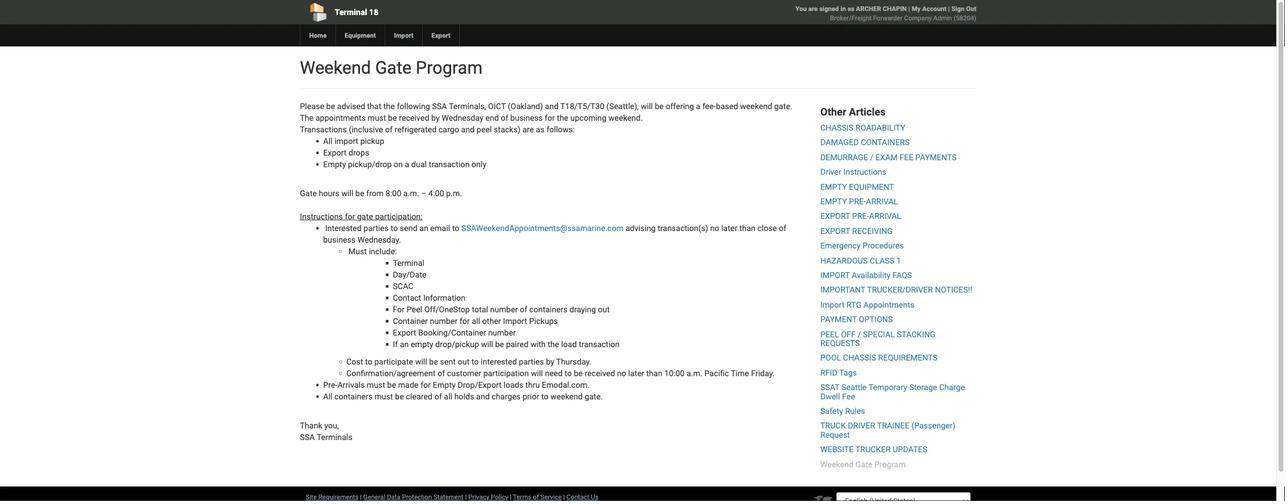 Task type: vqa. For each thing, say whether or not it's contained in the screenshot.
bottom the Export
yes



Task type: locate. For each thing, give the bounding box(es) containing it.
gate down import link
[[375, 57, 412, 78]]

with
[[531, 340, 546, 349]]

0 vertical spatial for
[[345, 212, 355, 221]]

to right prior
[[541, 392, 549, 401]]

0 horizontal spatial gate.
[[585, 392, 603, 401]]

0 horizontal spatial /
[[858, 330, 861, 339]]

1 horizontal spatial terminal
[[393, 258, 424, 268]]

business for
[[510, 113, 555, 123]]

follows:
[[547, 125, 575, 134]]

1 vertical spatial /
[[858, 330, 861, 339]]

an
[[420, 223, 428, 233], [400, 340, 409, 349]]

please be advised that the following ssa terminals, oict (oakland) and t18/t5/t30 (seattle), will be offering a fee-based weekend gate. the appointments must be received by wednesday end of business for the upcoming weekend. transactions (inclusive of refrigerated cargo and peel stacks) are as follows: all import pickup export drops empty pickup/drop on a dual transaction only
[[300, 101, 795, 169]]

0 vertical spatial must
[[368, 113, 386, 123]]

/ left exam
[[870, 153, 874, 162]]

damaged
[[821, 138, 859, 147]]

important trucker/driver notices!! link
[[821, 285, 973, 295]]

received inside cost to participate will be sent out to interested parties by thursday. confirmation/agreement of customer participation will need to be received no later than 10:00 a.m. pacific time friday. pre-arrivals must be made for empty drop/export loads thru emodal.com. all containers must be cleared of all holds and charges prior to weekend gate.
[[585, 369, 615, 378]]

1 horizontal spatial ssa
[[432, 101, 447, 111]]

1 horizontal spatial a.m.
[[687, 369, 703, 378]]

0 vertical spatial terminal
[[335, 7, 367, 17]]

please
[[300, 101, 324, 111]]

terminal 18
[[335, 7, 379, 17]]

18
[[369, 7, 379, 17]]

all left holds
[[444, 392, 452, 401]]

of down 'sent'
[[438, 369, 445, 378]]

transaction up p.m.
[[429, 159, 470, 169]]

will inside advising transaction(s) no later than close of business wednesday. must include: terminal day/date scac contact information for peel off/onestop total number of containers draying out container number for all other import pickups export booking/container number if an empty drop/pickup will be paired with the load transaction
[[481, 340, 493, 349]]

stacking
[[897, 330, 936, 339]]

1 horizontal spatial for
[[421, 380, 431, 390]]

as right the in
[[848, 5, 855, 12]]

1 horizontal spatial import
[[503, 316, 527, 326]]

the up follows:
[[557, 113, 569, 123]]

to down participation:
[[391, 223, 398, 233]]

1 horizontal spatial parties
[[519, 357, 544, 367]]

1 horizontal spatial export
[[393, 328, 416, 337]]

terminal
[[335, 7, 367, 17], [393, 258, 424, 268]]

1 vertical spatial all
[[323, 392, 332, 401]]

0 horizontal spatial export
[[323, 148, 347, 157]]

wednesday.
[[358, 235, 401, 245]]

1 vertical spatial gate.
[[585, 392, 603, 401]]

import up the paired
[[503, 316, 527, 326]]

1 vertical spatial no
[[617, 369, 626, 378]]

0 horizontal spatial import
[[394, 32, 414, 39]]

business
[[323, 235, 356, 245]]

(inclusive
[[349, 125, 383, 134]]

peel off / special stacking requests link
[[821, 330, 936, 348]]

0 vertical spatial empty
[[323, 159, 346, 169]]

empty inside cost to participate will be sent out to interested parties by thursday. confirmation/agreement of customer participation will need to be received no later than 10:00 a.m. pacific time friday. pre-arrivals must be made for empty drop/export loads thru emodal.com. all containers must be cleared of all holds and charges prior to weekend gate.
[[433, 380, 456, 390]]

0 vertical spatial later
[[722, 223, 738, 233]]

parties up wednesday.
[[364, 223, 389, 233]]

containers down arrivals
[[335, 392, 373, 401]]

1 vertical spatial a.m.
[[687, 369, 703, 378]]

account
[[922, 5, 947, 12]]

to right 'email'
[[452, 223, 460, 233]]

export
[[432, 32, 451, 39], [323, 148, 347, 157], [393, 328, 416, 337]]

export pre-arrival link
[[821, 212, 902, 221]]

updates
[[893, 445, 928, 454]]

2 vertical spatial for
[[421, 380, 431, 390]]

received down thursday.
[[585, 369, 615, 378]]

1 vertical spatial than
[[646, 369, 663, 378]]

1 vertical spatial for
[[460, 316, 470, 326]]

1 vertical spatial all
[[444, 392, 452, 401]]

0 horizontal spatial for
[[345, 212, 355, 221]]

no inside advising transaction(s) no later than close of business wednesday. must include: terminal day/date scac contact information for peel off/onestop total number of containers draying out container number for all other import pickups export booking/container number if an empty drop/pickup will be paired with the load transaction
[[710, 223, 720, 233]]

made
[[398, 380, 419, 390]]

the inside advising transaction(s) no later than close of business wednesday. must include: terminal day/date scac contact information for peel off/onestop total number of containers draying out container number for all other import pickups export booking/container number if an empty drop/pickup will be paired with the load transaction
[[548, 340, 559, 349]]

to
[[391, 223, 398, 233], [452, 223, 460, 233], [365, 357, 372, 367], [472, 357, 479, 367], [565, 369, 572, 378], [541, 392, 549, 401]]

for up interested
[[345, 212, 355, 221]]

the right that
[[383, 101, 395, 111]]

1 vertical spatial export
[[821, 226, 850, 236]]

off/onestop
[[424, 305, 470, 314]]

and inside cost to participate will be sent out to interested parties by thursday. confirmation/agreement of customer participation will need to be received no later than 10:00 a.m. pacific time friday. pre-arrivals must be made for empty drop/export loads thru emodal.com. all containers must be cleared of all holds and charges prior to weekend gate.
[[476, 392, 490, 401]]

no right the transaction(s)
[[710, 223, 720, 233]]

gate. inside please be advised that the following ssa terminals, oict (oakland) and t18/t5/t30 (seattle), will be offering a fee-based weekend gate. the appointments must be received by wednesday end of business for the upcoming weekend. transactions (inclusive of refrigerated cargo and peel stacks) are as follows: all import pickup export drops empty pickup/drop on a dual transaction only
[[774, 101, 793, 111]]

1 vertical spatial an
[[400, 340, 409, 349]]

instructions for gate participation:
[[300, 212, 423, 221]]

interested
[[481, 357, 517, 367]]

0 vertical spatial all
[[472, 316, 480, 326]]

1 vertical spatial are
[[523, 125, 534, 134]]

be left from
[[356, 188, 364, 198]]

transaction inside please be advised that the following ssa terminals, oict (oakland) and t18/t5/t30 (seattle), will be offering a fee-based weekend gate. the appointments must be received by wednesday end of business for the upcoming weekend. transactions (inclusive of refrigerated cargo and peel stacks) are as follows: all import pickup export drops empty pickup/drop on a dual transaction only
[[429, 159, 470, 169]]

2 horizontal spatial gate
[[856, 460, 873, 469]]

gate. down emodal.com.
[[585, 392, 603, 401]]

of right cleared
[[435, 392, 442, 401]]

driver
[[848, 421, 875, 431]]

draying
[[570, 305, 596, 314]]

2 vertical spatial gate
[[856, 460, 873, 469]]

0 vertical spatial instructions
[[844, 167, 887, 177]]

0 horizontal spatial contact
[[393, 293, 421, 303]]

than inside cost to participate will be sent out to interested parties by thursday. confirmation/agreement of customer participation will need to be received no later than 10:00 a.m. pacific time friday. pre-arrivals must be made for empty drop/export loads thru emodal.com. all containers must be cleared of all holds and charges prior to weekend gate.
[[646, 369, 663, 378]]

| left general
[[360, 493, 362, 501]]

1 horizontal spatial all
[[472, 316, 480, 326]]

weekend gate program
[[300, 57, 483, 78]]

contact down scac
[[393, 293, 421, 303]]

as inside you are signed in as archer chapin | my account | sign out broker/freight forwarder company admin (58204)
[[848, 5, 855, 12]]

weekend down website on the right of the page
[[821, 460, 854, 469]]

terminal up day/date at the left bottom of page
[[393, 258, 424, 268]]

instructions down the hours
[[300, 212, 343, 221]]

tags
[[839, 368, 857, 378]]

gate left the hours
[[300, 188, 317, 198]]

weekend inside cost to participate will be sent out to interested parties by thursday. confirmation/agreement of customer participation will need to be received no later than 10:00 a.m. pacific time friday. pre-arrivals must be made for empty drop/export loads thru emodal.com. all containers must be cleared of all holds and charges prior to weekend gate.
[[551, 392, 583, 401]]

instructions inside other articles chassis roadability damaged containers demurrage / exam fee payments driver instructions empty equipment empty pre-arrival export pre-arrival export receiving emergency procedures hazardous class 1 import availability faqs important trucker/driver notices!! import rtg appointments payment options peel off / special stacking requests pool chassis requirements rfid tags ssat seattle temporary storage charge dwell fee safety rules truck driver trainee (passenger) request website trucker updates weekend gate program
[[844, 167, 887, 177]]

all inside cost to participate will be sent out to interested parties by thursday. confirmation/agreement of customer participation will need to be received no later than 10:00 a.m. pacific time friday. pre-arrivals must be made for empty drop/export loads thru emodal.com. all containers must be cleared of all holds and charges prior to weekend gate.
[[323, 392, 332, 401]]

demurrage
[[821, 153, 868, 162]]

are right the you
[[809, 5, 818, 12]]

0 horizontal spatial a
[[405, 159, 409, 169]]

containers inside advising transaction(s) no later than close of business wednesday. must include: terminal day/date scac contact information for peel off/onestop total number of containers draying out container number for all other import pickups export booking/container number if an empty drop/pickup will be paired with the load transaction
[[530, 305, 568, 314]]

0 vertical spatial empty
[[821, 182, 847, 192]]

1 vertical spatial import
[[821, 300, 845, 310]]

1 vertical spatial chassis
[[843, 353, 876, 363]]

empty pre-arrival link
[[821, 197, 898, 206]]

chassis up tags on the right bottom of the page
[[843, 353, 876, 363]]

1 vertical spatial ssa
[[300, 432, 315, 442]]

0 vertical spatial export
[[432, 32, 451, 39]]

the right with
[[548, 340, 559, 349]]

1 horizontal spatial are
[[809, 5, 818, 12]]

1 vertical spatial export
[[323, 148, 347, 157]]

booking/container
[[418, 328, 486, 337]]

program inside other articles chassis roadability damaged containers demurrage / exam fee payments driver instructions empty equipment empty pre-arrival export pre-arrival export receiving emergency procedures hazardous class 1 import availability faqs important trucker/driver notices!! import rtg appointments payment options peel off / special stacking requests pool chassis requirements rfid tags ssat seattle temporary storage charge dwell fee safety rules truck driver trainee (passenger) request website trucker updates weekend gate program
[[875, 460, 906, 469]]

pickup
[[360, 136, 384, 146]]

transaction
[[429, 159, 470, 169], [579, 340, 620, 349]]

1 horizontal spatial no
[[710, 223, 720, 233]]

1 empty from the top
[[821, 182, 847, 192]]

as down business for
[[536, 125, 545, 134]]

you are signed in as archer chapin | my account | sign out broker/freight forwarder company admin (58204)
[[796, 5, 977, 22]]

fee
[[900, 153, 914, 162]]

load
[[561, 340, 577, 349]]

1 vertical spatial weekend
[[821, 460, 854, 469]]

| right policy
[[510, 493, 512, 501]]

will up interested
[[481, 340, 493, 349]]

0 vertical spatial weekend
[[300, 57, 371, 78]]

and down drop/export
[[476, 392, 490, 401]]

ssat
[[821, 383, 840, 392]]

a.m. left –
[[403, 188, 419, 198]]

empty down import
[[323, 159, 346, 169]]

/
[[870, 153, 874, 162], [858, 330, 861, 339]]

trucker/driver
[[867, 285, 933, 295]]

by inside please be advised that the following ssa terminals, oict (oakland) and t18/t5/t30 (seattle), will be offering a fee-based weekend gate. the appointments must be received by wednesday end of business for the upcoming weekend. transactions (inclusive of refrigerated cargo and peel stacks) are as follows: all import pickup export drops empty pickup/drop on a dual transaction only
[[431, 113, 440, 123]]

ssa down thank
[[300, 432, 315, 442]]

send
[[400, 223, 418, 233]]

transactions
[[300, 125, 347, 134]]

1 horizontal spatial by
[[546, 357, 554, 367]]

parties
[[364, 223, 389, 233], [519, 357, 544, 367]]

2 vertical spatial export
[[393, 328, 416, 337]]

0 horizontal spatial parties
[[364, 223, 389, 233]]

us
[[591, 493, 599, 501]]

out inside cost to participate will be sent out to interested parties by thursday. confirmation/agreement of customer participation will need to be received no later than 10:00 a.m. pacific time friday. pre-arrivals must be made for empty drop/export loads thru emodal.com. all containers must be cleared of all holds and charges prior to weekend gate.
[[458, 357, 470, 367]]

if
[[393, 340, 398, 349]]

gate hours will be from 8:00 a.m. – 4:00 p.m.
[[300, 188, 462, 198]]

(seattle),
[[607, 101, 639, 111]]

/ right off
[[858, 330, 861, 339]]

weekend down emodal.com.
[[551, 392, 583, 401]]

by up need
[[546, 357, 554, 367]]

interested parties to send an email to ssaweekendappointments@ssamarine.com
[[323, 223, 624, 233]]

forwarder
[[873, 14, 903, 22]]

0 horizontal spatial received
[[399, 113, 429, 123]]

instructions up "equipment"
[[844, 167, 887, 177]]

number up the other
[[490, 305, 518, 314]]

received inside please be advised that the following ssa terminals, oict (oakland) and t18/t5/t30 (seattle), will be offering a fee-based weekend gate. the appointments must be received by wednesday end of business for the upcoming weekend. transactions (inclusive of refrigerated cargo and peel stacks) are as follows: all import pickup export drops empty pickup/drop on a dual transaction only
[[399, 113, 429, 123]]

later left close
[[722, 223, 738, 233]]

0 horizontal spatial out
[[458, 357, 470, 367]]

0 vertical spatial a.m.
[[403, 188, 419, 198]]

email
[[430, 223, 450, 233]]

0 horizontal spatial ssa
[[300, 432, 315, 442]]

an inside advising transaction(s) no later than close of business wednesday. must include: terminal day/date scac contact information for peel off/onestop total number of containers draying out container number for all other import pickups export booking/container number if an empty drop/pickup will be paired with the load transaction
[[400, 340, 409, 349]]

empty down driver
[[821, 182, 847, 192]]

0 vertical spatial number
[[490, 305, 518, 314]]

1 vertical spatial weekend
[[551, 392, 583, 401]]

ssa up cargo
[[432, 101, 447, 111]]

hazardous class 1 link
[[821, 256, 901, 265]]

1 horizontal spatial out
[[598, 305, 610, 314]]

gate inside other articles chassis roadability damaged containers demurrage / exam fee payments driver instructions empty equipment empty pre-arrival export pre-arrival export receiving emergency procedures hazardous class 1 import availability faqs important trucker/driver notices!! import rtg appointments payment options peel off / special stacking requests pool chassis requirements rfid tags ssat seattle temporary storage charge dwell fee safety rules truck driver trainee (passenger) request website trucker updates weekend gate program
[[856, 460, 873, 469]]

a.m. right the 10:00
[[687, 369, 703, 378]]

0 vertical spatial export
[[821, 212, 850, 221]]

weekend right based
[[740, 101, 772, 111]]

than left close
[[740, 223, 756, 233]]

out inside advising transaction(s) no later than close of business wednesday. must include: terminal day/date scac contact information for peel off/onestop total number of containers draying out container number for all other import pickups export booking/container number if an empty drop/pickup will be paired with the load transaction
[[598, 305, 610, 314]]

for
[[345, 212, 355, 221], [460, 316, 470, 326], [421, 380, 431, 390]]

will up thru on the bottom left of the page
[[531, 369, 543, 378]]

ssaweekendappointments@ssamarine.com link
[[462, 223, 624, 233]]

import up "weekend gate program"
[[394, 32, 414, 39]]

charges
[[492, 392, 521, 401]]

export down container
[[393, 328, 416, 337]]

0 vertical spatial the
[[383, 101, 395, 111]]

2 vertical spatial import
[[503, 316, 527, 326]]

0 vertical spatial out
[[598, 305, 610, 314]]

export up emergency
[[821, 226, 850, 236]]

2 empty from the top
[[821, 197, 847, 206]]

transaction right load at the bottom
[[579, 340, 620, 349]]

1 vertical spatial empty
[[433, 380, 456, 390]]

close
[[758, 223, 777, 233]]

gate
[[357, 212, 373, 221]]

1 vertical spatial by
[[546, 357, 554, 367]]

out up the customer
[[458, 357, 470, 367]]

arrival down "equipment"
[[866, 197, 898, 206]]

as
[[848, 5, 855, 12], [536, 125, 545, 134]]

2 vertical spatial number
[[488, 328, 516, 337]]

0 vertical spatial weekend
[[740, 101, 772, 111]]

empty down the customer
[[433, 380, 456, 390]]

export down terminal 18 link
[[432, 32, 451, 39]]

1 horizontal spatial as
[[848, 5, 855, 12]]

export down import
[[323, 148, 347, 157]]

1 horizontal spatial empty
[[433, 380, 456, 390]]

import up payment
[[821, 300, 845, 310]]

containers
[[530, 305, 568, 314], [335, 392, 373, 401]]

a
[[696, 101, 701, 111], [405, 159, 409, 169]]

0 horizontal spatial terminal
[[335, 7, 367, 17]]

pre- down empty pre-arrival link
[[852, 212, 869, 221]]

all down the 'transactions'
[[323, 136, 332, 146]]

chassis
[[821, 123, 854, 133], [843, 353, 876, 363]]

participation
[[483, 369, 529, 378]]

pre-
[[849, 197, 866, 206], [852, 212, 869, 221]]

1 horizontal spatial than
[[740, 223, 756, 233]]

number down the off/onestop
[[430, 316, 458, 326]]

0 horizontal spatial by
[[431, 113, 440, 123]]

no
[[710, 223, 720, 233], [617, 369, 626, 378]]

no left the 10:00
[[617, 369, 626, 378]]

0 horizontal spatial are
[[523, 125, 534, 134]]

0 vertical spatial gate.
[[774, 101, 793, 111]]

all down pre-
[[323, 392, 332, 401]]

later left the 10:00
[[628, 369, 644, 378]]

1 horizontal spatial a
[[696, 101, 701, 111]]

advised
[[337, 101, 365, 111]]

will up weekend. at the top of page
[[641, 101, 653, 111]]

program down export link at the left top of the page
[[416, 57, 483, 78]]

arrival up receiving
[[869, 212, 902, 221]]

dwell
[[821, 392, 840, 401]]

export link
[[422, 24, 459, 46]]

received down "following"
[[399, 113, 429, 123]]

empty down empty equipment link
[[821, 197, 847, 206]]

later inside cost to participate will be sent out to interested parties by thursday. confirmation/agreement of customer participation will need to be received no later than 10:00 a.m. pacific time friday. pre-arrivals must be made for empty drop/export loads thru emodal.com. all containers must be cleared of all holds and charges prior to weekend gate.
[[628, 369, 644, 378]]

contact left us
[[567, 493, 589, 501]]

an right send at the left top of page
[[420, 223, 428, 233]]

program down website trucker updates link
[[875, 460, 906, 469]]

be down "made"
[[395, 392, 404, 401]]

by
[[431, 113, 440, 123], [546, 357, 554, 367]]

program
[[416, 57, 483, 78], [875, 460, 906, 469]]

import availability faqs link
[[821, 271, 912, 280]]

of right close
[[779, 223, 787, 233]]

gate down trucker
[[856, 460, 873, 469]]

0 horizontal spatial as
[[536, 125, 545, 134]]

0 horizontal spatial all
[[444, 392, 452, 401]]

weekend
[[300, 57, 371, 78], [821, 460, 854, 469]]

peel
[[407, 305, 422, 314]]

be up interested
[[495, 340, 504, 349]]

0 vertical spatial program
[[416, 57, 483, 78]]

chassis up damaged
[[821, 123, 854, 133]]

are down business for
[[523, 125, 534, 134]]

be left 'sent'
[[429, 357, 438, 367]]

0 vertical spatial a
[[696, 101, 701, 111]]

1 vertical spatial pre-
[[852, 212, 869, 221]]

procedures
[[863, 241, 904, 251]]

must
[[368, 113, 386, 123], [367, 380, 385, 390], [375, 392, 393, 401]]

0 horizontal spatial empty
[[323, 159, 346, 169]]

privacy
[[468, 493, 489, 501]]

1 vertical spatial empty
[[821, 197, 847, 206]]

received
[[399, 113, 429, 123], [585, 369, 615, 378]]

all down total
[[472, 316, 480, 326]]

time
[[731, 369, 749, 378]]

1 horizontal spatial received
[[585, 369, 615, 378]]

1 all from the top
[[323, 136, 332, 146]]

1 vertical spatial containers
[[335, 392, 373, 401]]

0 vertical spatial contact
[[393, 293, 421, 303]]

and down wednesday
[[461, 125, 475, 134]]

0 horizontal spatial transaction
[[429, 159, 470, 169]]

(oakland)
[[508, 101, 543, 111]]

thru
[[526, 380, 540, 390]]

2 all from the top
[[323, 392, 332, 401]]

a right on
[[405, 159, 409, 169]]

1 vertical spatial program
[[875, 460, 906, 469]]

0 vertical spatial import
[[394, 32, 414, 39]]

for up 'booking/container'
[[460, 316, 470, 326]]

number down the other
[[488, 328, 516, 337]]

for up cleared
[[421, 380, 431, 390]]

(58204)
[[954, 14, 977, 22]]

all inside advising transaction(s) no later than close of business wednesday. must include: terminal day/date scac contact information for peel off/onestop total number of containers draying out container number for all other import pickups export booking/container number if an empty drop/pickup will be paired with the load transaction
[[472, 316, 480, 326]]

0 horizontal spatial than
[[646, 369, 663, 378]]

1 vertical spatial instructions
[[300, 212, 343, 221]]

1 vertical spatial received
[[585, 369, 615, 378]]

export up export receiving link
[[821, 212, 850, 221]]

interested
[[325, 223, 362, 233]]



Task type: describe. For each thing, give the bounding box(es) containing it.
import inside advising transaction(s) no later than close of business wednesday. must include: terminal day/date scac contact information for peel off/onestop total number of containers draying out container number for all other import pickups export booking/container number if an empty drop/pickup will be paired with the load transaction
[[503, 316, 527, 326]]

upcoming
[[571, 113, 607, 123]]

emergency procedures link
[[821, 241, 904, 251]]

for inside cost to participate will be sent out to interested parties by thursday. confirmation/agreement of customer participation will need to be received no later than 10:00 a.m. pacific time friday. pre-arrivals must be made for empty drop/export loads thru emodal.com. all containers must be cleared of all holds and charges prior to weekend gate.
[[421, 380, 431, 390]]

1 export from the top
[[821, 212, 850, 221]]

hazardous
[[821, 256, 868, 265]]

trainee
[[877, 421, 910, 431]]

transaction(s)
[[658, 223, 708, 233]]

| left privacy
[[465, 493, 467, 501]]

| left sign
[[948, 5, 950, 12]]

are inside you are signed in as archer chapin | my account | sign out broker/freight forwarder company admin (58204)
[[809, 5, 818, 12]]

be down confirmation/agreement
[[387, 380, 396, 390]]

weekend inside other articles chassis roadability damaged containers demurrage / exam fee payments driver instructions empty equipment empty pre-arrival export pre-arrival export receiving emergency procedures hazardous class 1 import availability faqs important trucker/driver notices!! import rtg appointments payment options peel off / special stacking requests pool chassis requirements rfid tags ssat seattle temporary storage charge dwell fee safety rules truck driver trainee (passenger) request website trucker updates weekend gate program
[[821, 460, 854, 469]]

weekend inside please be advised that the following ssa terminals, oict (oakland) and t18/t5/t30 (seattle), will be offering a fee-based weekend gate. the appointments must be received by wednesday end of business for the upcoming weekend. transactions (inclusive of refrigerated cargo and peel stacks) are as follows: all import pickup export drops empty pickup/drop on a dual transaction only
[[740, 101, 772, 111]]

of up the paired
[[520, 305, 528, 314]]

by inside cost to participate will be sent out to interested parties by thursday. confirmation/agreement of customer participation will need to be received no later than 10:00 a.m. pacific time friday. pre-arrivals must be made for empty drop/export loads thru emodal.com. all containers must be cleared of all holds and charges prior to weekend gate.
[[546, 357, 554, 367]]

home link
[[300, 24, 335, 46]]

storage
[[910, 383, 937, 392]]

paired
[[506, 340, 529, 349]]

site requirements | general data protection statement | privacy policy | terms of service | contact us
[[306, 493, 599, 501]]

dual
[[411, 159, 427, 169]]

0 horizontal spatial program
[[416, 57, 483, 78]]

payment
[[821, 315, 857, 324]]

following
[[397, 101, 430, 111]]

thank
[[300, 421, 322, 430]]

empty inside please be advised that the following ssa terminals, oict (oakland) and t18/t5/t30 (seattle), will be offering a fee-based weekend gate. the appointments must be received by wednesday end of business for the upcoming weekend. transactions (inclusive of refrigerated cargo and peel stacks) are as follows: all import pickup export drops empty pickup/drop on a dual transaction only
[[323, 159, 346, 169]]

export receiving link
[[821, 226, 893, 236]]

roadability
[[856, 123, 906, 133]]

a.m. inside cost to participate will be sent out to interested parties by thursday. confirmation/agreement of customer participation will need to be received no later than 10:00 a.m. pacific time friday. pre-arrivals must be made for empty drop/export loads thru emodal.com. all containers must be cleared of all holds and charges prior to weekend gate.
[[687, 369, 703, 378]]

charge
[[939, 383, 965, 392]]

0 vertical spatial pre-
[[849, 197, 866, 206]]

be down thursday.
[[574, 369, 583, 378]]

offering
[[666, 101, 694, 111]]

0 vertical spatial and
[[545, 101, 559, 111]]

be up appointments
[[326, 101, 335, 111]]

request
[[821, 430, 850, 440]]

wednesday
[[442, 113, 484, 123]]

information
[[423, 293, 466, 303]]

import inside other articles chassis roadability damaged containers demurrage / exam fee payments driver instructions empty equipment empty pre-arrival export pre-arrival export receiving emergency procedures hazardous class 1 import availability faqs important trucker/driver notices!! import rtg appointments payment options peel off / special stacking requests pool chassis requirements rfid tags ssat seattle temporary storage charge dwell fee safety rules truck driver trainee (passenger) request website trucker updates weekend gate program
[[821, 300, 845, 310]]

include:
[[369, 247, 397, 256]]

will right the hours
[[342, 188, 354, 198]]

to up emodal.com.
[[565, 369, 572, 378]]

faqs
[[893, 271, 912, 280]]

data
[[387, 493, 401, 501]]

terminal inside terminal 18 link
[[335, 7, 367, 17]]

fee-
[[703, 101, 716, 111]]

sent
[[440, 357, 456, 367]]

2 vertical spatial must
[[375, 392, 393, 401]]

you
[[796, 5, 807, 12]]

are inside please be advised that the following ssa terminals, oict (oakland) and t18/t5/t30 (seattle), will be offering a fee-based weekend gate. the appointments must be received by wednesday end of business for the upcoming weekend. transactions (inclusive of refrigerated cargo and peel stacks) are as follows: all import pickup export drops empty pickup/drop on a dual transaction only
[[523, 125, 534, 134]]

equipment link
[[335, 24, 385, 46]]

all inside cost to participate will be sent out to interested parties by thursday. confirmation/agreement of customer participation will need to be received no later than 10:00 a.m. pacific time friday. pre-arrivals must be made for empty drop/export loads thru emodal.com. all containers must be cleared of all holds and charges prior to weekend gate.
[[444, 392, 452, 401]]

trucker
[[856, 445, 891, 454]]

containers inside cost to participate will be sent out to interested parties by thursday. confirmation/agreement of customer participation will need to be received no later than 10:00 a.m. pacific time friday. pre-arrivals must be made for empty drop/export loads thru emodal.com. all containers must be cleared of all holds and charges prior to weekend gate.
[[335, 392, 373, 401]]

equipment
[[849, 182, 894, 192]]

sign out link
[[952, 5, 977, 12]]

rfid
[[821, 368, 838, 378]]

safety
[[821, 406, 843, 416]]

off
[[841, 330, 856, 339]]

terminals,
[[449, 101, 486, 111]]

emodal.com.
[[542, 380, 590, 390]]

0 horizontal spatial a.m.
[[403, 188, 419, 198]]

participate
[[374, 357, 413, 367]]

policy
[[491, 493, 509, 501]]

export inside advising transaction(s) no later than close of business wednesday. must include: terminal day/date scac contact information for peel off/onestop total number of containers draying out container number for all other import pickups export booking/container number if an empty drop/pickup will be paired with the load transaction
[[393, 328, 416, 337]]

must inside please be advised that the following ssa terminals, oict (oakland) and t18/t5/t30 (seattle), will be offering a fee-based weekend gate. the appointments must be received by wednesday end of business for the upcoming weekend. transactions (inclusive of refrigerated cargo and peel stacks) are as follows: all import pickup export drops empty pickup/drop on a dual transaction only
[[368, 113, 386, 123]]

be inside advising transaction(s) no later than close of business wednesday. must include: terminal day/date scac contact information for peel off/onestop total number of containers draying out container number for all other import pickups export booking/container number if an empty drop/pickup will be paired with the load transaction
[[495, 340, 504, 349]]

requests
[[821, 339, 860, 348]]

of up stacks) in the top of the page
[[501, 113, 508, 123]]

t18/t5/t30
[[561, 101, 605, 111]]

in
[[841, 5, 846, 12]]

exam
[[876, 153, 898, 162]]

friday.
[[751, 369, 775, 378]]

p.m.
[[446, 188, 462, 198]]

other articles chassis roadability damaged containers demurrage / exam fee payments driver instructions empty equipment empty pre-arrival export pre-arrival export receiving emergency procedures hazardous class 1 import availability faqs important trucker/driver notices!! import rtg appointments payment options peel off / special stacking requests pool chassis requirements rfid tags ssat seattle temporary storage charge dwell fee safety rules truck driver trainee (passenger) request website trucker updates weekend gate program
[[821, 106, 973, 469]]

contact inside advising transaction(s) no later than close of business wednesday. must include: terminal day/date scac contact information for peel off/onestop total number of containers draying out container number for all other import pickups export booking/container number if an empty drop/pickup will be paired with the load transaction
[[393, 293, 421, 303]]

import
[[335, 136, 358, 146]]

1 vertical spatial number
[[430, 316, 458, 326]]

my
[[912, 5, 921, 12]]

terms of service link
[[513, 493, 562, 501]]

pickups
[[529, 316, 558, 326]]

appointments
[[864, 300, 915, 310]]

of right (inclusive
[[385, 125, 393, 134]]

seattle
[[842, 383, 867, 392]]

safety rules link
[[821, 406, 865, 416]]

only
[[472, 159, 487, 169]]

chassis roadability link
[[821, 123, 906, 133]]

notices!!
[[935, 285, 973, 295]]

be down "following"
[[388, 113, 397, 123]]

0 vertical spatial /
[[870, 153, 874, 162]]

export inside please be advised that the following ssa terminals, oict (oakland) and t18/t5/t30 (seattle), will be offering a fee-based weekend gate. the appointments must be received by wednesday end of business for the upcoming weekend. transactions (inclusive of refrigerated cargo and peel stacks) are as follows: all import pickup export drops empty pickup/drop on a dual transaction only
[[323, 148, 347, 157]]

contact us link
[[567, 493, 599, 501]]

0 vertical spatial arrival
[[866, 197, 898, 206]]

1 vertical spatial contact
[[567, 493, 589, 501]]

prior
[[523, 392, 539, 401]]

| right service
[[563, 493, 565, 501]]

other
[[482, 316, 501, 326]]

2 export from the top
[[821, 226, 850, 236]]

gate. inside cost to participate will be sent out to interested parties by thursday. confirmation/agreement of customer participation will need to be received no later than 10:00 a.m. pacific time friday. pre-arrivals must be made for empty drop/export loads thru emodal.com. all containers must be cleared of all holds and charges prior to weekend gate.
[[585, 392, 603, 401]]

later inside advising transaction(s) no later than close of business wednesday. must include: terminal day/date scac contact information for peel off/onestop total number of containers draying out container number for all other import pickups export booking/container number if an empty drop/pickup will be paired with the load transaction
[[722, 223, 738, 233]]

all inside please be advised that the following ssa terminals, oict (oakland) and t18/t5/t30 (seattle), will be offering a fee-based weekend gate. the appointments must be received by wednesday end of business for the upcoming weekend. transactions (inclusive of refrigerated cargo and peel stacks) are as follows: all import pickup export drops empty pickup/drop on a dual transaction only
[[323, 136, 332, 146]]

no inside cost to participate will be sent out to interested parties by thursday. confirmation/agreement of customer participation will need to be received no later than 10:00 a.m. pacific time friday. pre-arrivals must be made for empty drop/export loads thru emodal.com. all containers must be cleared of all holds and charges prior to weekend gate.
[[617, 369, 626, 378]]

peel
[[821, 330, 839, 339]]

scac
[[393, 281, 414, 291]]

0 horizontal spatial instructions
[[300, 212, 343, 221]]

to up the customer
[[472, 357, 479, 367]]

for
[[393, 305, 405, 314]]

will inside please be advised that the following ssa terminals, oict (oakland) and t18/t5/t30 (seattle), will be offering a fee-based weekend gate. the appointments must be received by wednesday end of business for the upcoming weekend. transactions (inclusive of refrigerated cargo and peel stacks) are as follows: all import pickup export drops empty pickup/drop on a dual transaction only
[[641, 101, 653, 111]]

requirements
[[878, 353, 938, 363]]

1 vertical spatial gate
[[300, 188, 317, 198]]

rtg
[[847, 300, 862, 310]]

pool
[[821, 353, 841, 363]]

will down empty on the bottom left of the page
[[415, 357, 427, 367]]

1 horizontal spatial an
[[420, 223, 428, 233]]

be left offering
[[655, 101, 664, 111]]

than inside advising transaction(s) no later than close of business wednesday. must include: terminal day/date scac contact information for peel off/onestop total number of containers draying out container number for all other import pickups export booking/container number if an empty drop/pickup will be paired with the load transaction
[[740, 223, 756, 233]]

empty
[[411, 340, 433, 349]]

archer
[[856, 5, 881, 12]]

1 vertical spatial the
[[557, 113, 569, 123]]

service
[[541, 493, 562, 501]]

8:00
[[386, 188, 401, 198]]

ssa inside thank you, ssa terminals
[[300, 432, 315, 442]]

advising transaction(s) no later than close of business wednesday. must include: terminal day/date scac contact information for peel off/onestop total number of containers draying out container number for all other import pickups export booking/container number if an empty drop/pickup will be paired with the load transaction
[[323, 223, 787, 349]]

(passenger)
[[912, 421, 956, 431]]

truck driver trainee (passenger) request link
[[821, 421, 956, 440]]

privacy policy link
[[468, 493, 509, 501]]

confirmation/agreement
[[346, 369, 436, 378]]

1 vertical spatial must
[[367, 380, 385, 390]]

day/date
[[393, 270, 427, 279]]

rules
[[845, 406, 865, 416]]

terminal inside advising transaction(s) no later than close of business wednesday. must include: terminal day/date scac contact information for peel off/onestop total number of containers draying out container number for all other import pickups export booking/container number if an empty drop/pickup will be paired with the load transaction
[[393, 258, 424, 268]]

drop/export
[[458, 380, 502, 390]]

as inside please be advised that the following ssa terminals, oict (oakland) and t18/t5/t30 (seattle), will be offering a fee-based weekend gate. the appointments must be received by wednesday end of business for the upcoming weekend. transactions (inclusive of refrigerated cargo and peel stacks) are as follows: all import pickup export drops empty pickup/drop on a dual transaction only
[[536, 125, 545, 134]]

import
[[821, 271, 850, 280]]

ssa inside please be advised that the following ssa terminals, oict (oakland) and t18/t5/t30 (seattle), will be offering a fee-based weekend gate. the appointments must be received by wednesday end of business for the upcoming weekend. transactions (inclusive of refrigerated cargo and peel stacks) are as follows: all import pickup export drops empty pickup/drop on a dual transaction only
[[432, 101, 447, 111]]

for inside advising transaction(s) no later than close of business wednesday. must include: terminal day/date scac contact information for peel off/onestop total number of containers draying out container number for all other import pickups export booking/container number if an empty drop/pickup will be paired with the load transaction
[[460, 316, 470, 326]]

| left my
[[909, 5, 910, 12]]

0 vertical spatial chassis
[[821, 123, 854, 133]]

from
[[366, 188, 384, 198]]

2 horizontal spatial export
[[432, 32, 451, 39]]

0 vertical spatial gate
[[375, 57, 412, 78]]

my account link
[[912, 5, 947, 12]]

0 horizontal spatial and
[[461, 125, 475, 134]]

protection
[[402, 493, 432, 501]]

admin
[[934, 14, 952, 22]]

terminals
[[317, 432, 353, 442]]

terms
[[513, 493, 531, 501]]

broker/freight
[[830, 14, 872, 22]]

emergency
[[821, 241, 861, 251]]

of right terms
[[533, 493, 539, 501]]

transaction inside advising transaction(s) no later than close of business wednesday. must include: terminal day/date scac contact information for peel off/onestop total number of containers draying out container number for all other import pickups export booking/container number if an empty drop/pickup will be paired with the load transaction
[[579, 340, 620, 349]]

0 vertical spatial parties
[[364, 223, 389, 233]]

parties inside cost to participate will be sent out to interested parties by thursday. confirmation/agreement of customer participation will need to be received no later than 10:00 a.m. pacific time friday. pre-arrivals must be made for empty drop/export loads thru emodal.com. all containers must be cleared of all holds and charges prior to weekend gate.
[[519, 357, 544, 367]]

to right cost
[[365, 357, 372, 367]]

total
[[472, 305, 488, 314]]

hours
[[319, 188, 339, 198]]

statement
[[434, 493, 464, 501]]

1 vertical spatial arrival
[[869, 212, 902, 221]]



